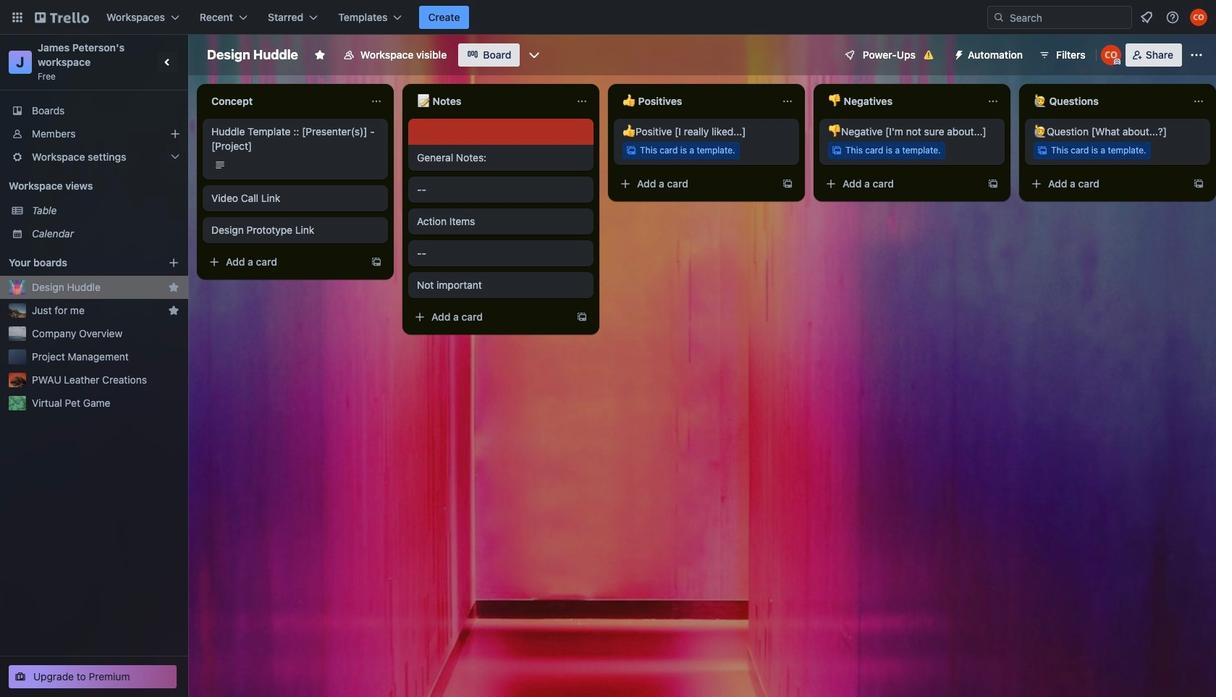 Task type: describe. For each thing, give the bounding box(es) containing it.
2 horizontal spatial create from template… image
[[1193, 178, 1205, 190]]

0 vertical spatial create from template… image
[[987, 178, 999, 190]]

1 horizontal spatial create from template… image
[[782, 178, 793, 190]]

add board image
[[168, 257, 180, 269]]

0 horizontal spatial create from template… image
[[371, 256, 382, 268]]

0 horizontal spatial christina overa (christinaovera) image
[[1101, 45, 1121, 65]]

this member is an admin of this board. image
[[1114, 59, 1120, 65]]

sm image
[[948, 43, 968, 64]]

back to home image
[[35, 6, 89, 29]]

0 horizontal spatial create from template… image
[[576, 311, 588, 323]]

1 horizontal spatial christina overa (christinaovera) image
[[1190, 9, 1207, 26]]

open information menu image
[[1165, 10, 1180, 25]]

0 notifications image
[[1138, 9, 1155, 26]]

2 starred icon image from the top
[[168, 305, 180, 316]]



Task type: vqa. For each thing, say whether or not it's contained in the screenshot.
text field
yes



Task type: locate. For each thing, give the bounding box(es) containing it.
1 vertical spatial create from template… image
[[576, 311, 588, 323]]

starred icon image
[[168, 282, 180, 293], [168, 305, 180, 316]]

None text field
[[408, 90, 570, 113], [819, 90, 982, 113], [1025, 90, 1187, 113], [408, 90, 570, 113], [819, 90, 982, 113], [1025, 90, 1187, 113]]

1 vertical spatial starred icon image
[[168, 305, 180, 316]]

show menu image
[[1189, 48, 1204, 62]]

workspace navigation collapse icon image
[[158, 52, 178, 72]]

christina overa (christinaovera) image down search field
[[1101, 45, 1121, 65]]

christina overa (christinaovera) image
[[1190, 9, 1207, 26], [1101, 45, 1121, 65]]

1 starred icon image from the top
[[168, 282, 180, 293]]

search image
[[993, 12, 1005, 23]]

None text field
[[203, 90, 365, 113], [614, 90, 776, 113], [203, 90, 365, 113], [614, 90, 776, 113]]

your boards with 6 items element
[[9, 254, 146, 271]]

0 vertical spatial starred icon image
[[168, 282, 180, 293]]

0 vertical spatial christina overa (christinaovera) image
[[1190, 9, 1207, 26]]

christina overa (christinaovera) image right the open information menu icon
[[1190, 9, 1207, 26]]

star or unstar board image
[[314, 49, 326, 61]]

Search field
[[1005, 7, 1131, 28]]

create from template… image
[[782, 178, 793, 190], [1193, 178, 1205, 190], [371, 256, 382, 268]]

1 vertical spatial christina overa (christinaovera) image
[[1101, 45, 1121, 65]]

primary element
[[0, 0, 1216, 35]]

customize views image
[[527, 48, 542, 62]]

1 horizontal spatial create from template… image
[[987, 178, 999, 190]]

Board name text field
[[200, 43, 305, 67]]

create from template… image
[[987, 178, 999, 190], [576, 311, 588, 323]]



